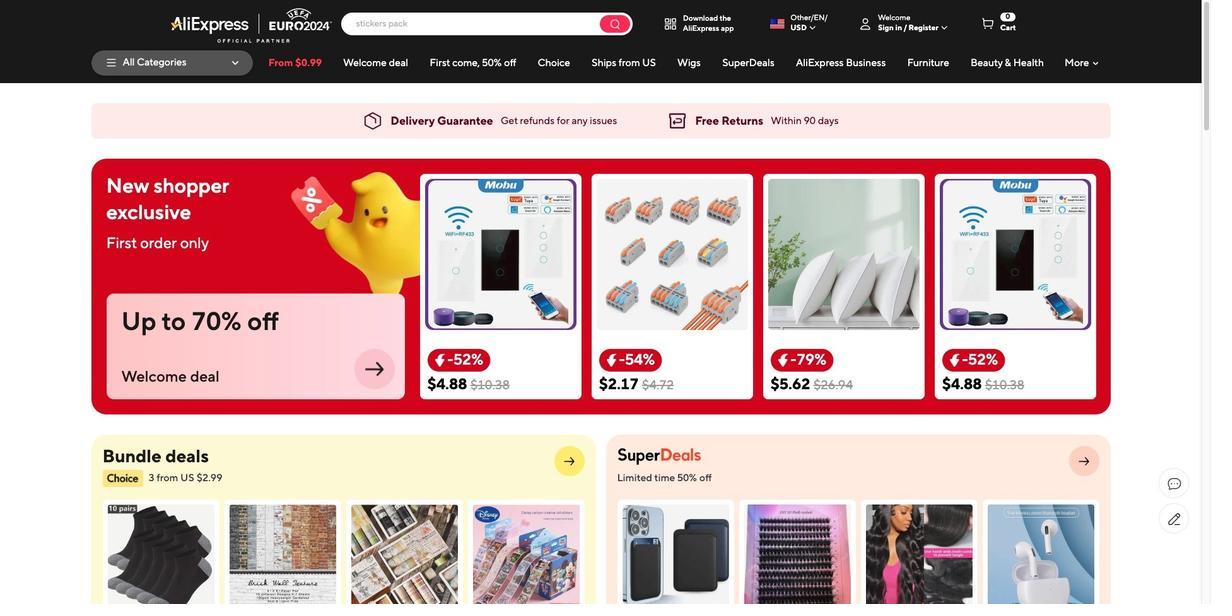 Task type: locate. For each thing, give the bounding box(es) containing it.
1 horizontal spatial icon image
[[1079, 458, 1089, 466]]

1 icon image from the left
[[564, 458, 575, 466]]

icon image for 12 sheets brick wall pattern scrapbooking material hand account background paper diy album scrapbook papers image
[[564, 458, 575, 466]]

12 sheets brick wall pattern scrapbooking material hand account background paper diy album scrapbook papers image
[[229, 505, 336, 605]]

10pairs men's fashion cotton breathable comfortable ankle socks, men's summer socks image
[[108, 505, 214, 605]]

None button
[[600, 15, 630, 33]]

2 icon image from the left
[[1079, 458, 1089, 466]]

0 horizontal spatial icon image
[[564, 458, 575, 466]]

icon image
[[564, 458, 575, 466], [1079, 458, 1089, 466]]

240ps diy 5d fluffy lash clusters 100d thick eyelash clusters cc curl wispy individual lashes 10-20mm cluster eyelash extensions image
[[744, 487, 851, 605]]

leather wallet case for iphone 15 pro max magsafe wallet leather compatible for iphone 14 13 12 card holder with magsafe magnet image
[[622, 487, 729, 605]]

disney kids cartoon stickers cute elementary school student roll stickers kindergarten bonus stickers one piece dropshipping image
[[473, 505, 579, 605]]



Task type: vqa. For each thing, say whether or not it's contained in the screenshot.
10pairs Men's Fashion Cotton Breathable Comfortable Ankle Socks, Men's Summer Socks image in the bottom left of the page
yes



Task type: describe. For each thing, give the bounding box(es) containing it.
20rolls washi tape stickers diy decorative washie vintage landscape watercolour scrapbooking masking tapes school supplies image
[[351, 505, 458, 605]]

icon image for the 240ps diy 5d fluffy lash clusters 100d thick eyelash clusters cc curl wispy individual lashes 10-20mm cluster eyelash extensions image
[[1079, 458, 1089, 466]]

stickers pack text field
[[350, 18, 591, 30]]



